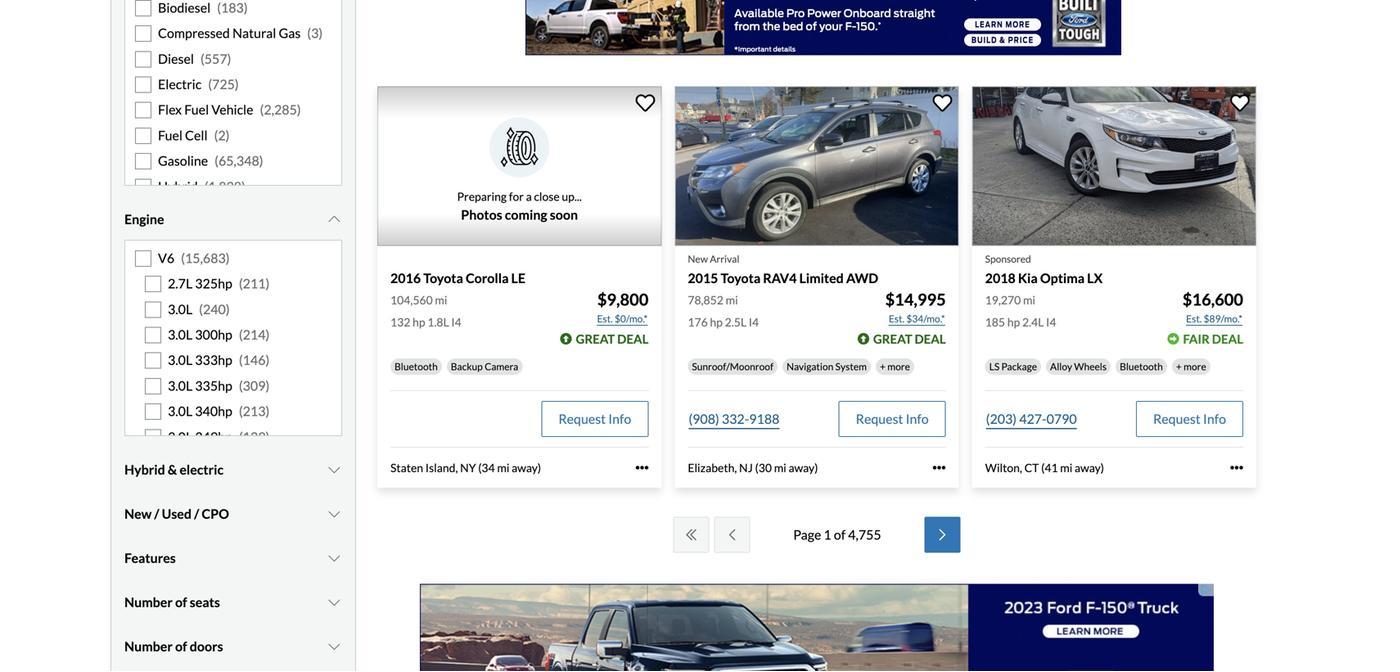 Task type: locate. For each thing, give the bounding box(es) containing it.
3 away) from the left
[[1075, 461, 1104, 475]]

/ left used
[[154, 506, 159, 522]]

2 deal from the left
[[915, 331, 946, 346]]

request info button
[[541, 401, 649, 437], [839, 401, 946, 437], [1136, 401, 1244, 437]]

mi up 1.8l
[[435, 293, 447, 307]]

0 horizontal spatial est.
[[597, 313, 613, 324]]

0 horizontal spatial toyota
[[423, 270, 463, 286]]

$9,800
[[597, 290, 649, 309]]

est. down "$14,995"
[[889, 313, 905, 324]]

4 chevron down image from the top
[[326, 596, 342, 609]]

0 vertical spatial of
[[834, 527, 846, 543]]

0 horizontal spatial i4
[[451, 315, 462, 329]]

2 horizontal spatial i4
[[1046, 315, 1056, 329]]

3.0l down 3.0l (240)
[[168, 327, 193, 343]]

340hp
[[195, 403, 232, 419]]

1 chevron down image from the top
[[326, 213, 342, 226]]

fuel down the flex at the left
[[158, 127, 183, 143]]

0 horizontal spatial bluetooth
[[395, 361, 438, 372]]

2 great from the left
[[873, 331, 912, 346]]

2 horizontal spatial request
[[1153, 411, 1201, 427]]

1 number from the top
[[124, 594, 173, 610]]

ellipsis h image
[[636, 461, 649, 475], [933, 461, 946, 475]]

number for number of seats
[[124, 594, 173, 610]]

number of seats
[[124, 594, 220, 610]]

est. inside $16,600 est. $89/mo.*
[[1186, 313, 1202, 324]]

1 horizontal spatial toyota
[[721, 270, 761, 286]]

toyota
[[423, 270, 463, 286], [721, 270, 761, 286]]

0 horizontal spatial request info
[[559, 411, 631, 427]]

new inside dropdown button
[[124, 506, 152, 522]]

deal for $9,800
[[617, 331, 649, 346]]

0 horizontal spatial ellipsis h image
[[636, 461, 649, 475]]

3.0l left the 333hp
[[168, 352, 193, 368]]

3.0l left 335hp
[[168, 378, 193, 394]]

1 great from the left
[[576, 331, 615, 346]]

mi right "(30"
[[774, 461, 787, 475]]

1 + from the left
[[880, 361, 886, 372]]

mi inside 104,560 mi 132 hp 1.8l i4
[[435, 293, 447, 307]]

gasoline (65,348)
[[158, 153, 263, 169]]

333hp
[[195, 352, 232, 368]]

bluetooth
[[395, 361, 438, 372], [1120, 361, 1163, 372]]

1 request info from the left
[[559, 411, 631, 427]]

info for $14,995
[[906, 411, 929, 427]]

1 horizontal spatial est.
[[889, 313, 905, 324]]

2 horizontal spatial hp
[[1008, 315, 1020, 329]]

1 horizontal spatial away)
[[789, 461, 818, 475]]

1 3.0l from the top
[[168, 301, 193, 317]]

hp inside 78,852 mi 176 hp 2.5l i4
[[710, 315, 723, 329]]

awd
[[846, 270, 879, 286]]

chevron down image
[[326, 463, 342, 476], [326, 640, 342, 653]]

4 3.0l from the top
[[168, 378, 193, 394]]

2 i4 from the left
[[749, 315, 759, 329]]

1 vertical spatial number
[[124, 639, 173, 654]]

seats
[[190, 594, 220, 610]]

349hp
[[195, 429, 232, 445]]

2 + from the left
[[1176, 361, 1182, 372]]

of for doors
[[175, 639, 187, 654]]

electric
[[158, 76, 202, 92]]

2 horizontal spatial request info button
[[1136, 401, 1244, 437]]

0 horizontal spatial info
[[608, 411, 631, 427]]

6 3.0l from the top
[[168, 429, 193, 445]]

i4 inside 78,852 mi 176 hp 2.5l i4
[[749, 315, 759, 329]]

1 horizontal spatial more
[[1184, 361, 1207, 372]]

sponsored
[[985, 253, 1031, 265]]

3.0l up hybrid & electric
[[168, 429, 193, 445]]

9188
[[749, 411, 780, 427]]

of right 1
[[834, 527, 846, 543]]

0 vertical spatial number
[[124, 594, 173, 610]]

gas
[[279, 25, 301, 41]]

chevron down image inside hybrid & electric dropdown button
[[326, 463, 342, 476]]

2 chevron down image from the top
[[326, 508, 342, 521]]

hp right the 176
[[710, 315, 723, 329]]

1 vertical spatial hybrid
[[124, 462, 165, 478]]

1 away) from the left
[[512, 461, 541, 475]]

0 horizontal spatial + more
[[880, 361, 910, 372]]

number down features
[[124, 594, 173, 610]]

3 i4 from the left
[[1046, 315, 1056, 329]]

1 horizontal spatial new
[[688, 253, 708, 265]]

rav4
[[763, 270, 797, 286]]

2 horizontal spatial away)
[[1075, 461, 1104, 475]]

2015
[[688, 270, 718, 286]]

great down est. $0/mo.* button
[[576, 331, 615, 346]]

$16,600 est. $89/mo.*
[[1183, 290, 1244, 324]]

3 request from the left
[[1153, 411, 1201, 427]]

deal down the $0/mo.*
[[617, 331, 649, 346]]

of for seats
[[175, 594, 187, 610]]

new up 2015
[[688, 253, 708, 265]]

i4 right 2.4l
[[1046, 315, 1056, 329]]

/ left cpo
[[194, 506, 199, 522]]

3 3.0l from the top
[[168, 352, 193, 368]]

of inside dropdown button
[[175, 639, 187, 654]]

more down fair
[[1184, 361, 1207, 372]]

1 toyota from the left
[[423, 270, 463, 286]]

2 ellipsis h image from the left
[[933, 461, 946, 475]]

2 3.0l from the top
[[168, 327, 193, 343]]

1 horizontal spatial info
[[906, 411, 929, 427]]

island,
[[426, 461, 458, 475]]

1 chevron down image from the top
[[326, 463, 342, 476]]

2 chevron down image from the top
[[326, 640, 342, 653]]

great deal for $14,995
[[873, 331, 946, 346]]

2 horizontal spatial request info
[[1153, 411, 1226, 427]]

hp inside 19,270 mi 185 hp 2.4l i4
[[1008, 315, 1020, 329]]

away) right (34
[[512, 461, 541, 475]]

2 request info button from the left
[[839, 401, 946, 437]]

of left doors
[[175, 639, 187, 654]]

0 horizontal spatial /
[[154, 506, 159, 522]]

0 horizontal spatial request info button
[[541, 401, 649, 437]]

0 vertical spatial hybrid
[[158, 178, 198, 194]]

3.0l 349hp (139)
[[168, 429, 270, 445]]

1 horizontal spatial great deal
[[873, 331, 946, 346]]

hybrid for hybrid (1,838)
[[158, 178, 198, 194]]

i4 for $9,800
[[451, 315, 462, 329]]

0 horizontal spatial new
[[124, 506, 152, 522]]

away) right "(41"
[[1075, 461, 1104, 475]]

0 horizontal spatial hp
[[413, 315, 425, 329]]

chevron down image
[[326, 213, 342, 226], [326, 508, 342, 521], [326, 552, 342, 565], [326, 596, 342, 609]]

1 great deal from the left
[[576, 331, 649, 346]]

+ more down fair
[[1176, 361, 1207, 372]]

hybrid down gasoline
[[158, 178, 198, 194]]

hp
[[413, 315, 425, 329], [710, 315, 723, 329], [1008, 315, 1020, 329]]

advertisement region
[[526, 0, 1122, 55], [420, 584, 1214, 671]]

great deal down est. $0/mo.* button
[[576, 331, 649, 346]]

elizabeth, nj (30 mi away)
[[688, 461, 818, 475]]

1 est. from the left
[[597, 313, 613, 324]]

3.0l down '2.7l'
[[168, 301, 193, 317]]

v6 (15,683)
[[158, 250, 230, 266]]

elizabeth,
[[688, 461, 737, 475]]

more right 'system'
[[888, 361, 910, 372]]

mi right (34
[[497, 461, 510, 475]]

0 horizontal spatial fuel
[[158, 127, 183, 143]]

(725)
[[208, 76, 239, 92]]

3 hp from the left
[[1008, 315, 1020, 329]]

deal down the $34/mo.*
[[915, 331, 946, 346]]

kia
[[1018, 270, 1038, 286]]

away) right "(30"
[[789, 461, 818, 475]]

chevron left image
[[724, 528, 740, 542]]

number inside dropdown button
[[124, 594, 173, 610]]

2 great deal from the left
[[873, 331, 946, 346]]

0 horizontal spatial +
[[880, 361, 886, 372]]

1 horizontal spatial request info
[[856, 411, 929, 427]]

chevron down image inside number of doors dropdown button
[[326, 640, 342, 653]]

0 horizontal spatial great deal
[[576, 331, 649, 346]]

away) for $14,995
[[789, 461, 818, 475]]

1 horizontal spatial great
[[873, 331, 912, 346]]

chevron down image inside number of seats dropdown button
[[326, 596, 342, 609]]

(214)
[[239, 327, 270, 343]]

chevron down image inside "engine" dropdown button
[[326, 213, 342, 226]]

2 horizontal spatial info
[[1203, 411, 1226, 427]]

great deal down est. $34/mo.* button
[[873, 331, 946, 346]]

hp right 185
[[1008, 315, 1020, 329]]

3.0l for 3.0l (240)
[[168, 301, 193, 317]]

est. down $9,800 at the left of page
[[597, 313, 613, 324]]

i4 right 2.5l
[[749, 315, 759, 329]]

1 vertical spatial fuel
[[158, 127, 183, 143]]

5 3.0l from the top
[[168, 403, 193, 419]]

1 ellipsis h image from the left
[[636, 461, 649, 475]]

request
[[559, 411, 606, 427], [856, 411, 903, 427], [1153, 411, 1201, 427]]

1 / from the left
[[154, 506, 159, 522]]

engine button
[[124, 199, 342, 240]]

2 bluetooth from the left
[[1120, 361, 1163, 372]]

1 horizontal spatial request
[[856, 411, 903, 427]]

1 request from the left
[[559, 411, 606, 427]]

alloy
[[1050, 361, 1072, 372]]

mi up 2.5l
[[726, 293, 738, 307]]

2 vertical spatial of
[[175, 639, 187, 654]]

0 vertical spatial new
[[688, 253, 708, 265]]

mi down kia
[[1023, 293, 1036, 307]]

ellipsis h image left the elizabeth,
[[636, 461, 649, 475]]

3.0l 300hp (214)
[[168, 327, 270, 343]]

est. $34/mo.* button
[[888, 311, 946, 327]]

est. up fair
[[1186, 313, 1202, 324]]

1 deal from the left
[[617, 331, 649, 346]]

ellipsis h image for staten island, ny (34 mi away)
[[636, 461, 649, 475]]

navigation
[[787, 361, 834, 372]]

325hp
[[195, 276, 232, 292]]

0 horizontal spatial request
[[559, 411, 606, 427]]

info for $16,600
[[1203, 411, 1226, 427]]

0 horizontal spatial away)
[[512, 461, 541, 475]]

2 / from the left
[[194, 506, 199, 522]]

hp inside 104,560 mi 132 hp 1.8l i4
[[413, 315, 425, 329]]

backup camera
[[451, 361, 518, 372]]

0 horizontal spatial more
[[888, 361, 910, 372]]

hp right '132'
[[413, 315, 425, 329]]

number inside dropdown button
[[124, 639, 173, 654]]

2 away) from the left
[[789, 461, 818, 475]]

0 horizontal spatial great
[[576, 331, 615, 346]]

0 vertical spatial advertisement region
[[526, 0, 1122, 55]]

bluetooth right the wheels
[[1120, 361, 1163, 372]]

fuel up cell
[[184, 102, 209, 118]]

2 number from the top
[[124, 639, 173, 654]]

176
[[688, 315, 708, 329]]

$0/mo.*
[[615, 313, 648, 324]]

19,270 mi 185 hp 2.4l i4
[[985, 293, 1056, 329]]

1 horizontal spatial request info button
[[839, 401, 946, 437]]

ellipsis h image
[[1230, 461, 1244, 475]]

+
[[880, 361, 886, 372], [1176, 361, 1182, 372]]

3.0l left 340hp
[[168, 403, 193, 419]]

chevron down image inside features dropdown button
[[326, 552, 342, 565]]

diesel
[[158, 51, 194, 67]]

of inside dropdown button
[[175, 594, 187, 610]]

est. inside $9,800 est. $0/mo.*
[[597, 313, 613, 324]]

2 est. from the left
[[889, 313, 905, 324]]

2 info from the left
[[906, 411, 929, 427]]

1 + more from the left
[[880, 361, 910, 372]]

3 request info from the left
[[1153, 411, 1226, 427]]

v6
[[158, 250, 175, 266]]

le
[[511, 270, 526, 286]]

1 horizontal spatial ellipsis h image
[[933, 461, 946, 475]]

chevron right image
[[935, 528, 951, 542]]

1 vertical spatial chevron down image
[[326, 640, 342, 653]]

great down est. $34/mo.* button
[[873, 331, 912, 346]]

132
[[391, 315, 410, 329]]

request for $16,600
[[1153, 411, 1201, 427]]

/
[[154, 506, 159, 522], [194, 506, 199, 522]]

number down number of seats
[[124, 639, 173, 654]]

request for $14,995
[[856, 411, 903, 427]]

ellipsis h image left wilton,
[[933, 461, 946, 475]]

3 chevron down image from the top
[[326, 552, 342, 565]]

1 hp from the left
[[413, 315, 425, 329]]

3.0l for 3.0l 300hp (214)
[[168, 327, 193, 343]]

deal down '$89/mo.*'
[[1212, 331, 1244, 346]]

1 horizontal spatial + more
[[1176, 361, 1207, 372]]

chevron down image for new / used / cpo
[[326, 508, 342, 521]]

1
[[824, 527, 832, 543]]

0 vertical spatial chevron down image
[[326, 463, 342, 476]]

doors
[[190, 639, 223, 654]]

ls
[[989, 361, 1000, 372]]

3 info from the left
[[1203, 411, 1226, 427]]

alloy wheels
[[1050, 361, 1107, 372]]

4,755
[[848, 527, 881, 543]]

1 horizontal spatial i4
[[749, 315, 759, 329]]

1 i4 from the left
[[451, 315, 462, 329]]

i4 for $14,995
[[749, 315, 759, 329]]

i4 inside 19,270 mi 185 hp 2.4l i4
[[1046, 315, 1056, 329]]

2 request from the left
[[856, 411, 903, 427]]

+ more right 'system'
[[880, 361, 910, 372]]

2 request info from the left
[[856, 411, 929, 427]]

vehicle
[[211, 102, 253, 118]]

$14,995
[[885, 290, 946, 309]]

1 vertical spatial of
[[175, 594, 187, 610]]

2 horizontal spatial est.
[[1186, 313, 1202, 324]]

hybrid
[[158, 178, 198, 194], [124, 462, 165, 478]]

(203) 427-0790 button
[[985, 401, 1078, 437]]

i4 inside 104,560 mi 132 hp 1.8l i4
[[451, 315, 462, 329]]

bluetooth down '132'
[[395, 361, 438, 372]]

2 hp from the left
[[710, 315, 723, 329]]

est. $89/mo.* button
[[1186, 311, 1244, 327]]

3 est. from the left
[[1186, 313, 1202, 324]]

0 horizontal spatial deal
[[617, 331, 649, 346]]

est. inside $14,995 est. $34/mo.*
[[889, 313, 905, 324]]

number of doors
[[124, 639, 223, 654]]

(41
[[1041, 461, 1058, 475]]

1 horizontal spatial bluetooth
[[1120, 361, 1163, 372]]

hybrid inside dropdown button
[[124, 462, 165, 478]]

300hp
[[195, 327, 232, 343]]

1 horizontal spatial fuel
[[184, 102, 209, 118]]

3 deal from the left
[[1212, 331, 1244, 346]]

2016 toyota corolla le
[[391, 270, 526, 286]]

3 request info button from the left
[[1136, 401, 1244, 437]]

3.0l for 3.0l 335hp (309)
[[168, 378, 193, 394]]

1 horizontal spatial +
[[1176, 361, 1182, 372]]

new left used
[[124, 506, 152, 522]]

away)
[[512, 461, 541, 475], [789, 461, 818, 475], [1075, 461, 1104, 475]]

cpo
[[202, 506, 229, 522]]

new / used / cpo button
[[124, 494, 342, 535]]

1 vertical spatial new
[[124, 506, 152, 522]]

+ more
[[880, 361, 910, 372], [1176, 361, 1207, 372]]

of left seats
[[175, 594, 187, 610]]

engine
[[124, 211, 164, 227]]

2 toyota from the left
[[721, 270, 761, 286]]

natural
[[232, 25, 276, 41]]

new for new arrival 2015 toyota rav4 limited awd
[[688, 253, 708, 265]]

i4 right 1.8l
[[451, 315, 462, 329]]

1 horizontal spatial hp
[[710, 315, 723, 329]]

(146)
[[239, 352, 270, 368]]

1 more from the left
[[888, 361, 910, 372]]

fuel
[[184, 102, 209, 118], [158, 127, 183, 143]]

1 horizontal spatial deal
[[915, 331, 946, 346]]

2 horizontal spatial deal
[[1212, 331, 1244, 346]]

toyota down arrival
[[721, 270, 761, 286]]

hybrid left &
[[124, 462, 165, 478]]

toyota up 104,560 mi 132 hp 1.8l i4
[[423, 270, 463, 286]]

3.0l
[[168, 301, 193, 317], [168, 327, 193, 343], [168, 352, 193, 368], [168, 378, 193, 394], [168, 403, 193, 419], [168, 429, 193, 445]]

used
[[162, 506, 192, 522]]

chevron down image for number of seats
[[326, 596, 342, 609]]

mi
[[435, 293, 447, 307], [726, 293, 738, 307], [1023, 293, 1036, 307], [497, 461, 510, 475], [774, 461, 787, 475], [1060, 461, 1073, 475]]

new inside new arrival 2015 toyota rav4 limited awd
[[688, 253, 708, 265]]

1 horizontal spatial /
[[194, 506, 199, 522]]

chevron down image inside new / used / cpo dropdown button
[[326, 508, 342, 521]]



Task type: vqa. For each thing, say whether or not it's contained in the screenshot.


Task type: describe. For each thing, give the bounding box(es) containing it.
electric
[[180, 462, 224, 478]]

1 vertical spatial advertisement region
[[420, 584, 1214, 671]]

fair
[[1183, 331, 1210, 346]]

(2)
[[214, 127, 230, 143]]

2.7l 325hp (211)
[[168, 276, 270, 292]]

vehicle photo unavailable image
[[377, 86, 662, 246]]

deal for $16,600
[[1212, 331, 1244, 346]]

(557)
[[201, 51, 231, 67]]

i4 for $16,600
[[1046, 315, 1056, 329]]

3.0l 335hp (309)
[[168, 378, 270, 394]]

chevron down image for doors
[[326, 640, 342, 653]]

(309)
[[239, 378, 270, 394]]

2016
[[391, 270, 421, 286]]

3.0l for 3.0l 333hp (146)
[[168, 352, 193, 368]]

est. for $14,995
[[889, 313, 905, 324]]

wheels
[[1074, 361, 1107, 372]]

number of seats button
[[124, 582, 342, 623]]

deal for $14,995
[[915, 331, 946, 346]]

arrival
[[710, 253, 740, 265]]

$16,600
[[1183, 290, 1244, 309]]

great for $9,800
[[576, 331, 615, 346]]

hp for $16,600
[[1008, 315, 1020, 329]]

(240)
[[199, 301, 230, 317]]

(65,348)
[[215, 153, 263, 169]]

(139)
[[239, 429, 270, 445]]

lx
[[1087, 270, 1103, 286]]

est. for $9,800
[[597, 313, 613, 324]]

est. $0/mo.* button
[[596, 311, 649, 327]]

chevron down image for electric
[[326, 463, 342, 476]]

104,560 mi 132 hp 1.8l i4
[[391, 293, 462, 329]]

new for new / used / cpo
[[124, 506, 152, 522]]

request info button for $14,995
[[839, 401, 946, 437]]

chevron double left image
[[683, 528, 699, 542]]

(213)
[[239, 403, 270, 419]]

(15,683)
[[181, 250, 230, 266]]

snow white pearl 2018 kia optima lx sedan front-wheel drive 6-speed automatic image
[[972, 86, 1257, 246]]

(3)
[[307, 25, 323, 41]]

$34/mo.*
[[907, 313, 945, 324]]

$89/mo.*
[[1204, 313, 1243, 324]]

(908) 332-9188
[[689, 411, 780, 427]]

mi inside 19,270 mi 185 hp 2.4l i4
[[1023, 293, 1036, 307]]

chevron down image for features
[[326, 552, 342, 565]]

compressed
[[158, 25, 230, 41]]

staten
[[391, 461, 423, 475]]

hp for $9,800
[[413, 315, 425, 329]]

0 vertical spatial fuel
[[184, 102, 209, 118]]

fuel cell (2)
[[158, 127, 230, 143]]

optima
[[1040, 270, 1085, 286]]

away) for $16,600
[[1075, 461, 1104, 475]]

toyota inside new arrival 2015 toyota rav4 limited awd
[[721, 270, 761, 286]]

3.0l (240)
[[168, 301, 230, 317]]

1.8l
[[428, 315, 449, 329]]

(203) 427-0790
[[986, 411, 1077, 427]]

package
[[1002, 361, 1037, 372]]

3.0l 333hp (146)
[[168, 352, 270, 368]]

ls package
[[989, 361, 1037, 372]]

nj
[[739, 461, 753, 475]]

corolla
[[466, 270, 509, 286]]

$14,995 est. $34/mo.*
[[885, 290, 946, 324]]

0790
[[1047, 411, 1077, 427]]

hybrid & electric button
[[124, 449, 342, 490]]

page
[[794, 527, 821, 543]]

request info for $14,995
[[856, 411, 929, 427]]

gray 2015 toyota rav4 limited awd suv / crossover all-wheel drive 6-speed automatic image
[[675, 86, 959, 246]]

335hp
[[195, 378, 232, 394]]

2 more from the left
[[1184, 361, 1207, 372]]

new arrival 2015 toyota rav4 limited awd
[[688, 253, 879, 286]]

2.5l
[[725, 315, 747, 329]]

1 bluetooth from the left
[[395, 361, 438, 372]]

flex fuel vehicle (2,285)
[[158, 102, 301, 118]]

hybrid & electric
[[124, 462, 224, 478]]

great deal for $9,800
[[576, 331, 649, 346]]

(908)
[[689, 411, 719, 427]]

request info for $16,600
[[1153, 411, 1226, 427]]

1 info from the left
[[608, 411, 631, 427]]

3.0l for 3.0l 340hp (213)
[[168, 403, 193, 419]]

1 request info button from the left
[[541, 401, 649, 437]]

(908) 332-9188 button
[[688, 401, 781, 437]]

2 + more from the left
[[1176, 361, 1207, 372]]

chevron down image for engine
[[326, 213, 342, 226]]

3.0l 340hp (213)
[[168, 403, 270, 419]]

features
[[124, 550, 176, 566]]

cell
[[185, 127, 208, 143]]

great for $14,995
[[873, 331, 912, 346]]

78,852
[[688, 293, 724, 307]]

est. for $16,600
[[1186, 313, 1202, 324]]

page 1 of 4,755
[[794, 527, 881, 543]]

limited
[[799, 270, 844, 286]]

compressed natural gas (3)
[[158, 25, 323, 41]]

ct
[[1025, 461, 1039, 475]]

hp for $14,995
[[710, 315, 723, 329]]

hybrid for hybrid & electric
[[124, 462, 165, 478]]

new / used / cpo
[[124, 506, 229, 522]]

request info button for $16,600
[[1136, 401, 1244, 437]]

gasoline
[[158, 153, 208, 169]]

number of doors button
[[124, 626, 342, 667]]

mi right "(41"
[[1060, 461, 1073, 475]]

ny
[[460, 461, 476, 475]]

2.7l
[[168, 276, 193, 292]]

(203)
[[986, 411, 1017, 427]]

&
[[168, 462, 177, 478]]

104,560
[[391, 293, 433, 307]]

flex
[[158, 102, 182, 118]]

wilton,
[[985, 461, 1022, 475]]

(30
[[755, 461, 772, 475]]

ellipsis h image for elizabeth, nj (30 mi away)
[[933, 461, 946, 475]]

staten island, ny (34 mi away)
[[391, 461, 541, 475]]

number for number of doors
[[124, 639, 173, 654]]

2.4l
[[1022, 315, 1044, 329]]

3.0l for 3.0l 349hp (139)
[[168, 429, 193, 445]]

wilton, ct (41 mi away)
[[985, 461, 1104, 475]]

features button
[[124, 538, 342, 579]]

mi inside 78,852 mi 176 hp 2.5l i4
[[726, 293, 738, 307]]



